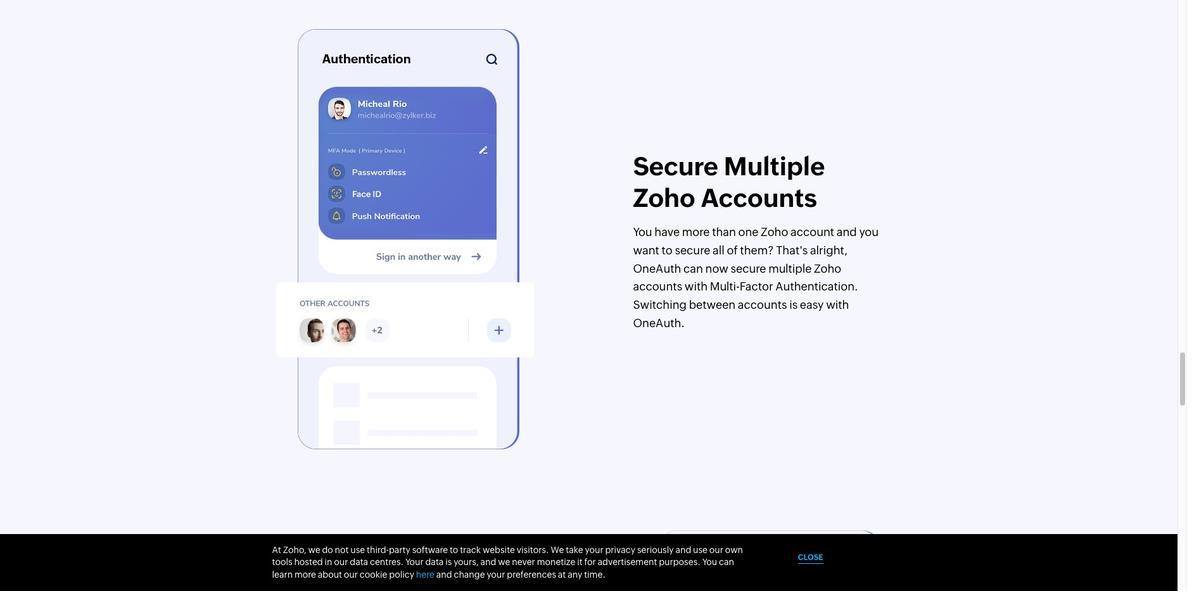 Task type: describe. For each thing, give the bounding box(es) containing it.
you inside you have more than one zoho account and you want to secure all of them? that's alright, oneauth can now secure multiple zoho accounts with multi-factor authentication. switching between accounts is easy with oneauth.
[[633, 226, 653, 239]]

1 data from the left
[[350, 558, 368, 568]]

want
[[633, 244, 660, 257]]

0 horizontal spatial we
[[308, 546, 320, 556]]

here
[[416, 570, 435, 581]]

oneauth
[[633, 262, 682, 275]]

0 vertical spatial secure
[[675, 244, 711, 257]]

for
[[585, 558, 596, 568]]

here and change your preferences at any time.
[[416, 570, 606, 581]]

learn
[[272, 570, 293, 581]]

one
[[739, 226, 759, 239]]

third-
[[367, 546, 389, 556]]

1 horizontal spatial secure
[[731, 262, 767, 275]]

account
[[791, 226, 835, 239]]

your
[[406, 558, 424, 568]]

them?
[[740, 244, 774, 257]]

multiple
[[724, 152, 825, 181]]

not
[[335, 546, 349, 556]]

multiple
[[769, 262, 812, 275]]

purposes.
[[659, 558, 701, 568]]

1 horizontal spatial we
[[498, 558, 510, 568]]

party
[[389, 546, 411, 556]]

never
[[512, 558, 535, 568]]

do
[[322, 546, 333, 556]]

alright,
[[811, 244, 848, 257]]

1 vertical spatial your
[[487, 570, 505, 581]]

advertisement
[[598, 558, 657, 568]]

any
[[568, 570, 583, 581]]

between
[[689, 299, 736, 312]]

authentication.
[[776, 280, 859, 294]]

yours,
[[454, 558, 479, 568]]

and inside you have more than one zoho account and you want to secure all of them? that's alright, oneauth can now secure multiple zoho accounts with multi-factor authentication. switching between accounts is easy with oneauth.
[[837, 226, 857, 239]]

you have more than one zoho account and you want to secure all of them? that's alright, oneauth can now secure multiple zoho accounts with multi-factor authentication. switching between accounts is easy with oneauth.
[[633, 226, 879, 330]]

1 horizontal spatial accounts
[[738, 299, 787, 312]]

at
[[558, 570, 566, 581]]

we
[[551, 546, 564, 556]]

more inside at zoho, we do not use third-party software to track website visitors. we take your privacy seriously and use our own tools hosted in our data centres. your data is yours, and we never monetize it for advertisement purposes. you can learn more about our cookie policy
[[295, 570, 316, 581]]

all
[[713, 244, 725, 257]]

centres.
[[370, 558, 404, 568]]

hosted
[[294, 558, 323, 568]]

visitors.
[[517, 546, 549, 556]]

accounts
[[701, 184, 818, 213]]

you inside at zoho, we do not use third-party software to track website visitors. we take your privacy seriously and use our own tools hosted in our data centres. your data is yours, and we never monetize it for advertisement purposes. you can learn more about our cookie policy
[[703, 558, 718, 568]]

that's
[[777, 244, 808, 257]]

switching
[[633, 299, 687, 312]]

oneauth.
[[633, 317, 685, 330]]

2 use from the left
[[693, 546, 708, 556]]

is inside at zoho, we do not use third-party software to track website visitors. we take your privacy seriously and use our own tools hosted in our data centres. your data is yours, and we never monetize it for advertisement purposes. you can learn more about our cookie policy
[[446, 558, 452, 568]]

time.
[[584, 570, 606, 581]]

1 horizontal spatial zoho
[[761, 226, 789, 239]]

software
[[412, 546, 448, 556]]

at zoho, we do not use third-party software to track website visitors. we take your privacy seriously and use our own tools hosted in our data centres. your data is yours, and we never monetize it for advertisement purposes. you can learn more about our cookie policy
[[272, 546, 743, 581]]

2 data from the left
[[426, 558, 444, 568]]

here link
[[416, 570, 435, 581]]

2 horizontal spatial zoho
[[814, 262, 842, 275]]

change
[[454, 570, 485, 581]]

cookie
[[360, 570, 388, 581]]

can inside you have more than one zoho account and you want to secure all of them? that's alright, oneauth can now secure multiple zoho accounts with multi-factor authentication. switching between accounts is easy with oneauth.
[[684, 262, 703, 275]]



Task type: locate. For each thing, give the bounding box(es) containing it.
0 horizontal spatial with
[[685, 280, 708, 294]]

is left yours,
[[446, 558, 452, 568]]

0 vertical spatial you
[[633, 226, 653, 239]]

have
[[655, 226, 680, 239]]

and down website
[[481, 558, 496, 568]]

you
[[860, 226, 879, 239]]

1 vertical spatial accounts
[[738, 299, 787, 312]]

1 vertical spatial more
[[295, 570, 316, 581]]

1 horizontal spatial is
[[790, 299, 798, 312]]

accounts down 'factor'
[[738, 299, 787, 312]]

zoho down secure
[[633, 184, 696, 213]]

1 horizontal spatial with
[[826, 299, 850, 312]]

factor
[[740, 280, 774, 294]]

our
[[710, 546, 724, 556], [334, 558, 348, 568], [344, 570, 358, 581]]

1 vertical spatial our
[[334, 558, 348, 568]]

with right easy
[[826, 299, 850, 312]]

secure
[[633, 152, 719, 181]]

track
[[460, 546, 481, 556]]

to
[[662, 244, 673, 257], [450, 546, 458, 556]]

your
[[585, 546, 604, 556], [487, 570, 505, 581]]

with up 'between'
[[685, 280, 708, 294]]

zoho,
[[283, 546, 306, 556]]

0 vertical spatial is
[[790, 299, 798, 312]]

our left own at the right bottom
[[710, 546, 724, 556]]

is left easy
[[790, 299, 798, 312]]

can left now
[[684, 262, 703, 275]]

0 vertical spatial your
[[585, 546, 604, 556]]

1 vertical spatial we
[[498, 558, 510, 568]]

0 vertical spatial more
[[682, 226, 710, 239]]

your up for
[[585, 546, 604, 556]]

data down software
[[426, 558, 444, 568]]

secure multiple zoho accounts image
[[298, 29, 519, 450], [276, 283, 535, 358]]

and
[[837, 226, 857, 239], [676, 546, 692, 556], [481, 558, 496, 568], [436, 570, 452, 581]]

multi-
[[710, 280, 740, 294]]

website
[[483, 546, 515, 556]]

to inside you have more than one zoho account and you want to secure all of them? that's alright, oneauth can now secure multiple zoho accounts with multi-factor authentication. switching between accounts is easy with oneauth.
[[662, 244, 673, 257]]

zoho up that's
[[761, 226, 789, 239]]

our right about
[[344, 570, 358, 581]]

in
[[325, 558, 332, 568]]

0 horizontal spatial accounts
[[633, 280, 683, 294]]

secure left all
[[675, 244, 711, 257]]

preferences
[[507, 570, 556, 581]]

1 vertical spatial zoho
[[761, 226, 789, 239]]

use right not at the bottom
[[351, 546, 365, 556]]

use up purposes.
[[693, 546, 708, 556]]

0 vertical spatial zoho
[[633, 184, 696, 213]]

1 horizontal spatial use
[[693, 546, 708, 556]]

1 horizontal spatial data
[[426, 558, 444, 568]]

0 horizontal spatial zoho
[[633, 184, 696, 213]]

our down not at the bottom
[[334, 558, 348, 568]]

more left than
[[682, 226, 710, 239]]

can
[[684, 262, 703, 275], [719, 558, 735, 568]]

now
[[706, 262, 729, 275]]

1 horizontal spatial your
[[585, 546, 604, 556]]

secure up 'factor'
[[731, 262, 767, 275]]

we
[[308, 546, 320, 556], [498, 558, 510, 568]]

0 horizontal spatial your
[[487, 570, 505, 581]]

can inside at zoho, we do not use third-party software to track website visitors. we take your privacy seriously and use our own tools hosted in our data centres. your data is yours, and we never monetize it for advertisement purposes. you can learn more about our cookie policy
[[719, 558, 735, 568]]

can down own at the right bottom
[[719, 558, 735, 568]]

0 vertical spatial to
[[662, 244, 673, 257]]

and up purposes.
[[676, 546, 692, 556]]

0 horizontal spatial you
[[633, 226, 653, 239]]

to inside at zoho, we do not use third-party software to track website visitors. we take your privacy seriously and use our own tools hosted in our data centres. your data is yours, and we never monetize it for advertisement purposes. you can learn more about our cookie policy
[[450, 546, 458, 556]]

of
[[727, 244, 738, 257]]

more inside you have more than one zoho account and you want to secure all of them? that's alright, oneauth can now secure multiple zoho accounts with multi-factor authentication. switching between accounts is easy with oneauth.
[[682, 226, 710, 239]]

0 horizontal spatial secure
[[675, 244, 711, 257]]

at
[[272, 546, 281, 556]]

1 vertical spatial you
[[703, 558, 718, 568]]

to down "have"
[[662, 244, 673, 257]]

1 vertical spatial to
[[450, 546, 458, 556]]

zoho
[[633, 184, 696, 213], [761, 226, 789, 239], [814, 262, 842, 275]]

1 vertical spatial is
[[446, 558, 452, 568]]

0 vertical spatial our
[[710, 546, 724, 556]]

policy
[[389, 570, 414, 581]]

you up want
[[633, 226, 653, 239]]

more
[[682, 226, 710, 239], [295, 570, 316, 581]]

1 vertical spatial can
[[719, 558, 735, 568]]

data
[[350, 558, 368, 568], [426, 558, 444, 568]]

we left do
[[308, 546, 320, 556]]

secure
[[675, 244, 711, 257], [731, 262, 767, 275]]

1 horizontal spatial can
[[719, 558, 735, 568]]

1 horizontal spatial more
[[682, 226, 710, 239]]

we down website
[[498, 558, 510, 568]]

2 vertical spatial our
[[344, 570, 358, 581]]

is
[[790, 299, 798, 312], [446, 558, 452, 568]]

and right here link
[[436, 570, 452, 581]]

you
[[633, 226, 653, 239], [703, 558, 718, 568]]

with
[[685, 280, 708, 294], [826, 299, 850, 312]]

1 vertical spatial with
[[826, 299, 850, 312]]

seriously
[[638, 546, 674, 556]]

more down 'hosted'
[[295, 570, 316, 581]]

to left track
[[450, 546, 458, 556]]

and left you
[[837, 226, 857, 239]]

your down website
[[487, 570, 505, 581]]

0 horizontal spatial can
[[684, 262, 703, 275]]

zoho inside the secure multiple zoho accounts
[[633, 184, 696, 213]]

0 horizontal spatial data
[[350, 558, 368, 568]]

tools
[[272, 558, 293, 568]]

0 vertical spatial with
[[685, 280, 708, 294]]

0 vertical spatial accounts
[[633, 280, 683, 294]]

data up cookie
[[350, 558, 368, 568]]

0 vertical spatial we
[[308, 546, 320, 556]]

is inside you have more than one zoho account and you want to secure all of them? that's alright, oneauth can now secure multiple zoho accounts with multi-factor authentication. switching between accounts is easy with oneauth.
[[790, 299, 798, 312]]

0 horizontal spatial is
[[446, 558, 452, 568]]

about
[[318, 570, 342, 581]]

0 horizontal spatial to
[[450, 546, 458, 556]]

zoho down alright,
[[814, 262, 842, 275]]

1 horizontal spatial you
[[703, 558, 718, 568]]

close
[[798, 554, 824, 563]]

use
[[351, 546, 365, 556], [693, 546, 708, 556]]

0 vertical spatial can
[[684, 262, 703, 275]]

you right purposes.
[[703, 558, 718, 568]]

2 vertical spatial zoho
[[814, 262, 842, 275]]

accounts
[[633, 280, 683, 294], [738, 299, 787, 312]]

your inside at zoho, we do not use third-party software to track website visitors. we take your privacy seriously and use our own tools hosted in our data centres. your data is yours, and we never monetize it for advertisement purposes. you can learn more about our cookie policy
[[585, 546, 604, 556]]

monetize
[[537, 558, 576, 568]]

easy
[[800, 299, 824, 312]]

1 vertical spatial secure
[[731, 262, 767, 275]]

own
[[726, 546, 743, 556]]

1 use from the left
[[351, 546, 365, 556]]

0 horizontal spatial more
[[295, 570, 316, 581]]

than
[[712, 226, 736, 239]]

accounts down oneauth
[[633, 280, 683, 294]]

secure multiple zoho accounts
[[633, 152, 825, 213]]

privacy
[[606, 546, 636, 556]]

1 horizontal spatial to
[[662, 244, 673, 257]]

0 horizontal spatial use
[[351, 546, 365, 556]]

it
[[577, 558, 583, 568]]

take
[[566, 546, 584, 556]]



Task type: vqa. For each thing, say whether or not it's contained in the screenshot.
bottommost is
yes



